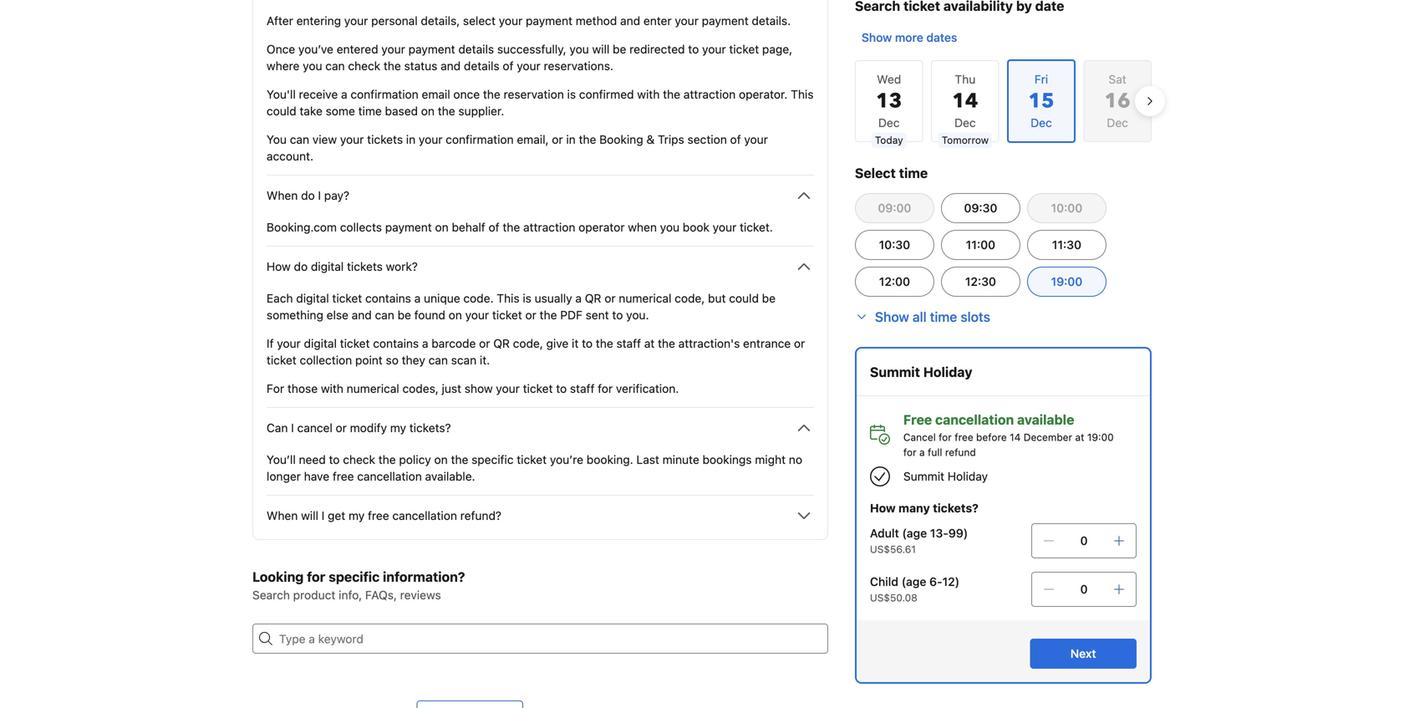 Task type: describe. For each thing, give the bounding box(es) containing it.
(age for adult
[[903, 526, 928, 540]]

collection
[[300, 353, 352, 367]]

take
[[300, 104, 323, 118]]

no
[[789, 453, 803, 467]]

for inside how do digital tickets work? element
[[598, 382, 613, 396]]

10:00
[[1052, 201, 1083, 215]]

if your digital ticket contains a barcode or qr code, give it to the staff at the attraction's entrance or ticket collection point so they can scan it.
[[267, 337, 806, 367]]

0 horizontal spatial attraction
[[524, 220, 576, 234]]

or inside the you can view your tickets in your confirmation email, or in the booking & trips section of your account.
[[552, 133, 563, 146]]

sent
[[586, 308, 609, 322]]

is for this
[[523, 291, 532, 305]]

can i cancel or modify my tickets? button
[[267, 418, 814, 438]]

barcode
[[432, 337, 476, 350]]

sat
[[1109, 72, 1127, 86]]

can inside the you can view your tickets in your confirmation email, or in the booking & trips section of your account.
[[290, 133, 309, 146]]

and inside each digital ticket contains a unique code. this is usually a qr or numerical code, but could be something else and can be found on your ticket or the pdf sent to you.
[[352, 308, 372, 322]]

booking
[[600, 133, 644, 146]]

Type a keyword field
[[273, 624, 829, 654]]

code, inside if your digital ticket contains a barcode or qr code, give it to the staff at the attraction's entrance or ticket collection point so they can scan it.
[[513, 337, 543, 350]]

14 inside thu 14 dec tomorrow
[[953, 87, 979, 115]]

6-
[[930, 575, 943, 589]]

tomorrow
[[942, 134, 989, 146]]

behalf
[[452, 220, 486, 234]]

can inside if your digital ticket contains a barcode or qr code, give it to the staff at the attraction's entrance or ticket collection point so they can scan it.
[[429, 353, 448, 367]]

cancellation inside 'dropdown button'
[[393, 509, 457, 523]]

to inside if your digital ticket contains a barcode or qr code, give it to the staff at the attraction's entrance or ticket collection point so they can scan it.
[[582, 337, 593, 350]]

with inside how do digital tickets work? element
[[321, 382, 344, 396]]

unique
[[424, 291, 460, 305]]

wed 13 dec today
[[875, 72, 904, 146]]

payment up work?
[[385, 220, 432, 234]]

&
[[647, 133, 655, 146]]

something
[[267, 308, 324, 322]]

personal
[[371, 14, 418, 28]]

when do i pay?
[[267, 189, 350, 202]]

scan
[[451, 353, 477, 367]]

09:00
[[878, 201, 912, 215]]

operator.
[[739, 87, 788, 101]]

attraction inside you'll receive a confirmation email once the reservation is confirmed with the attraction operator. this could take some time based on the supplier.
[[684, 87, 736, 101]]

ticket.
[[740, 220, 773, 234]]

19:00 inside free cancellation available cancel for free before 14 december at 19:00 for a full refund
[[1088, 432, 1115, 443]]

you
[[267, 133, 287, 146]]

cancellation inside free cancellation available cancel for free before 14 december at 19:00 for a full refund
[[936, 412, 1015, 428]]

show for show more dates
[[862, 31, 893, 44]]

adult
[[870, 526, 900, 540]]

check inside the 'you'll need to check the policy on the specific ticket you're booking. last minute bookings might no longer have free cancellation available.'
[[343, 453, 376, 467]]

dec for 13
[[879, 116, 900, 130]]

1 vertical spatial you
[[303, 59, 322, 73]]

next
[[1071, 647, 1097, 661]]

each
[[267, 291, 293, 305]]

those
[[288, 382, 318, 396]]

could inside each digital ticket contains a unique code. this is usually a qr or numerical code, but could be something else and can be found on your ticket or the pdf sent to you.
[[729, 291, 759, 305]]

1 vertical spatial summit
[[904, 470, 945, 483]]

digital for do
[[311, 260, 344, 273]]

digital for your
[[304, 337, 337, 350]]

view
[[313, 133, 337, 146]]

how do digital tickets work? button
[[267, 257, 814, 277]]

for down cancel at the bottom right of the page
[[904, 447, 917, 458]]

a inside you'll receive a confirmation email once the reservation is confirmed with the attraction operator. this could take some time based on the supplier.
[[341, 87, 348, 101]]

the down sent
[[596, 337, 614, 350]]

today
[[875, 134, 904, 146]]

get
[[328, 509, 346, 523]]

a inside if your digital ticket contains a barcode or qr code, give it to the staff at the attraction's entrance or ticket collection point so they can scan it.
[[422, 337, 429, 350]]

information?
[[383, 569, 465, 585]]

point
[[355, 353, 383, 367]]

work?
[[386, 260, 418, 273]]

how for how many tickets?
[[870, 501, 896, 515]]

tickets inside dropdown button
[[347, 260, 383, 273]]

1 horizontal spatial you
[[570, 42, 589, 56]]

specific inside the 'you'll need to check the policy on the specific ticket you're booking. last minute bookings might no longer have free cancellation available.'
[[472, 453, 514, 467]]

this inside you'll receive a confirmation email once the reservation is confirmed with the attraction operator. this could take some time based on the supplier.
[[791, 87, 814, 101]]

minute
[[663, 453, 700, 467]]

i for will
[[322, 509, 325, 523]]

your up entered
[[344, 14, 368, 28]]

0 horizontal spatial 19:00
[[1052, 275, 1083, 289]]

account.
[[267, 149, 314, 163]]

search
[[253, 588, 290, 602]]

code, inside each digital ticket contains a unique code. this is usually a qr or numerical code, but could be something else and can be found on your ticket or the pdf sent to you.
[[675, 291, 705, 305]]

enter
[[644, 14, 672, 28]]

free cancellation available cancel for free before 14 december at 19:00 for a full refund
[[904, 412, 1115, 458]]

how for how do digital tickets work?
[[267, 260, 291, 273]]

14 inside free cancellation available cancel for free before 14 december at 19:00 for a full refund
[[1010, 432, 1021, 443]]

your down operator.
[[745, 133, 768, 146]]

will inside 'dropdown button'
[[301, 509, 319, 523]]

do for how
[[294, 260, 308, 273]]

dec inside sat 16 dec
[[1108, 116, 1129, 130]]

found
[[415, 308, 446, 322]]

the up available.
[[451, 453, 469, 467]]

on inside each digital ticket contains a unique code. this is usually a qr or numerical code, but could be something else and can be found on your ticket or the pdf sent to you.
[[449, 308, 462, 322]]

cancel
[[904, 432, 936, 443]]

your inside each digital ticket contains a unique code. this is usually a qr or numerical code, but could be something else and can be found on your ticket or the pdf sent to you.
[[466, 308, 489, 322]]

will inside once you've entered your payment details successfully, you will be redirected to your ticket page, where you can check the status and details of your reservations.
[[593, 42, 610, 56]]

at inside if your digital ticket contains a barcode or qr code, give it to the staff at the attraction's entrance or ticket collection point so they can scan it.
[[645, 337, 655, 350]]

the left attraction's
[[658, 337, 676, 350]]

09:30
[[965, 201, 998, 215]]

cancel
[[297, 421, 333, 435]]

can i cancel or modify my tickets?
[[267, 421, 451, 435]]

2 horizontal spatial you
[[660, 220, 680, 234]]

your inside if your digital ticket contains a barcode or qr code, give it to the staff at the attraction's entrance or ticket collection point so they can scan it.
[[277, 337, 301, 350]]

contains inside if your digital ticket contains a barcode or qr code, give it to the staff at the attraction's entrance or ticket collection point so they can scan it.
[[373, 337, 419, 350]]

payment left details.
[[702, 14, 749, 28]]

of inside once you've entered your payment details successfully, you will be redirected to your ticket page, where you can check the status and details of your reservations.
[[503, 59, 514, 73]]

dates
[[927, 31, 958, 44]]

0 vertical spatial summit holiday
[[870, 364, 973, 380]]

trips
[[658, 133, 685, 146]]

verification.
[[616, 382, 679, 396]]

but
[[708, 291, 726, 305]]

the up supplier. at the left of page
[[483, 87, 501, 101]]

just
[[442, 382, 462, 396]]

each digital ticket contains a unique code. this is usually a qr or numerical code, but could be something else and can be found on your ticket or the pdf sent to you.
[[267, 291, 776, 322]]

ticket inside once you've entered your payment details successfully, you will be redirected to your ticket page, where you can check the status and details of your reservations.
[[730, 42, 760, 56]]

digital inside each digital ticket contains a unique code. this is usually a qr or numerical code, but could be something else and can be found on your ticket or the pdf sent to you.
[[296, 291, 329, 305]]

1 vertical spatial details
[[464, 59, 500, 73]]

page,
[[763, 42, 793, 56]]

qr inside if your digital ticket contains a barcode or qr code, give it to the staff at the attraction's entrance or ticket collection point so they can scan it.
[[494, 337, 510, 350]]

or up sent
[[605, 291, 616, 305]]

december
[[1024, 432, 1073, 443]]

email,
[[517, 133, 549, 146]]

your right select
[[499, 14, 523, 28]]

show more dates
[[862, 31, 958, 44]]

when for when will i get my free cancellation refund?
[[267, 509, 298, 523]]

free
[[904, 412, 933, 428]]

longer
[[267, 470, 301, 483]]

10:30
[[879, 238, 911, 252]]

us$56.61
[[870, 544, 917, 555]]

numerical inside each digital ticket contains a unique code. this is usually a qr or numerical code, but could be something else and can be found on your ticket or the pdf sent to you.
[[619, 291, 672, 305]]

your right show
[[496, 382, 520, 396]]

tickets inside the you can view your tickets in your confirmation email, or in the booking & trips section of your account.
[[367, 133, 403, 146]]

cancellation inside the 'you'll need to check the policy on the specific ticket you're booking. last minute bookings might no longer have free cancellation available.'
[[357, 470, 422, 483]]

at inside free cancellation available cancel for free before 14 december at 19:00 for a full refund
[[1076, 432, 1085, 443]]

more
[[896, 31, 924, 44]]

my inside dropdown button
[[390, 421, 406, 435]]

i for do
[[318, 189, 321, 202]]

confirmation inside the you can view your tickets in your confirmation email, or in the booking & trips section of your account.
[[446, 133, 514, 146]]

confirmation inside you'll receive a confirmation email once the reservation is confirmed with the attraction operator. this could take some time based on the supplier.
[[351, 87, 419, 101]]

the right behalf
[[503, 220, 520, 234]]

once
[[267, 42, 295, 56]]

time inside you'll receive a confirmation email once the reservation is confirmed with the attraction operator. this could take some time based on the supplier.
[[358, 104, 382, 118]]

or up 'it.'
[[479, 337, 490, 350]]

where
[[267, 59, 300, 73]]

1 horizontal spatial tickets?
[[933, 501, 979, 515]]

check inside once you've entered your payment details successfully, you will be redirected to your ticket page, where you can check the status and details of your reservations.
[[348, 59, 381, 73]]

for up full
[[939, 432, 952, 443]]

before
[[977, 432, 1007, 443]]

0 vertical spatial holiday
[[924, 364, 973, 380]]

a up pdf
[[576, 291, 582, 305]]

your right redirected in the left of the page
[[703, 42, 726, 56]]

or right entrance on the top of the page
[[794, 337, 806, 350]]

reservation
[[504, 87, 564, 101]]

13
[[877, 87, 903, 115]]

ticket up else
[[332, 291, 362, 305]]

your right the enter
[[675, 14, 699, 28]]

the inside once you've entered your payment details successfully, you will be redirected to your ticket page, where you can check the status and details of your reservations.
[[384, 59, 401, 73]]

section
[[688, 133, 727, 146]]

successfully,
[[498, 42, 567, 56]]

the left the policy
[[379, 453, 396, 467]]

your right the view
[[340, 133, 364, 146]]

1 vertical spatial numerical
[[347, 382, 400, 396]]

payment inside once you've entered your payment details successfully, you will be redirected to your ticket page, where you can check the status and details of your reservations.
[[409, 42, 455, 56]]

child (age 6-12) us$50.08
[[870, 575, 960, 604]]

be inside once you've entered your payment details successfully, you will be redirected to your ticket page, where you can check the status and details of your reservations.
[[613, 42, 627, 56]]

your right book
[[713, 220, 737, 234]]

on inside you'll receive a confirmation email once the reservation is confirmed with the attraction operator. this could take some time based on the supplier.
[[421, 104, 435, 118]]

how do digital tickets work? element
[[267, 277, 814, 397]]

1 vertical spatial staff
[[570, 382, 595, 396]]

receive
[[299, 87, 338, 101]]

you've
[[299, 42, 334, 56]]

all
[[913, 309, 927, 325]]

the down email at top left
[[438, 104, 455, 118]]

last
[[637, 453, 660, 467]]

have
[[304, 470, 330, 483]]

if
[[267, 337, 274, 350]]

select
[[855, 165, 896, 181]]

0 horizontal spatial be
[[398, 308, 411, 322]]

(age for child
[[902, 575, 927, 589]]

show
[[465, 382, 493, 396]]

on left behalf
[[435, 220, 449, 234]]

you're
[[550, 453, 584, 467]]



Task type: locate. For each thing, give the bounding box(es) containing it.
0 vertical spatial at
[[645, 337, 655, 350]]

with right the confirmed
[[638, 87, 660, 101]]

1 horizontal spatial qr
[[585, 291, 602, 305]]

at
[[645, 337, 655, 350], [1076, 432, 1085, 443]]

0 vertical spatial summit
[[870, 364, 921, 380]]

dec for 14
[[955, 116, 976, 130]]

give
[[547, 337, 569, 350]]

some
[[326, 104, 355, 118]]

summit down full
[[904, 470, 945, 483]]

2 vertical spatial cancellation
[[393, 509, 457, 523]]

0 horizontal spatial dec
[[879, 116, 900, 130]]

us$50.08
[[870, 592, 918, 604]]

cancellation up before
[[936, 412, 1015, 428]]

1 vertical spatial how
[[870, 501, 896, 515]]

0 vertical spatial qr
[[585, 291, 602, 305]]

qr down each digital ticket contains a unique code. this is usually a qr or numerical code, but could be something else and can be found on your ticket or the pdf sent to you.
[[494, 337, 510, 350]]

with inside you'll receive a confirmation email once the reservation is confirmed with the attraction operator. this could take some time based on the supplier.
[[638, 87, 660, 101]]

the left booking
[[579, 133, 597, 146]]

do for when
[[301, 189, 315, 202]]

this inside each digital ticket contains a unique code. this is usually a qr or numerical code, but could be something else and can be found on your ticket or the pdf sent to you.
[[497, 291, 520, 305]]

1 vertical spatial free
[[333, 470, 354, 483]]

0 horizontal spatial in
[[406, 133, 416, 146]]

to inside the 'you'll need to check the policy on the specific ticket you're booking. last minute bookings might no longer have free cancellation available.'
[[329, 453, 340, 467]]

book
[[683, 220, 710, 234]]

digital inside if your digital ticket contains a barcode or qr code, give it to the staff at the attraction's entrance or ticket collection point so they can scan it.
[[304, 337, 337, 350]]

1 horizontal spatial staff
[[617, 337, 641, 350]]

how many tickets?
[[870, 501, 979, 515]]

0 vertical spatial is
[[568, 87, 576, 101]]

your right if
[[277, 337, 301, 350]]

0 horizontal spatial staff
[[570, 382, 595, 396]]

tickets? inside dropdown button
[[410, 421, 451, 435]]

confirmation
[[351, 87, 419, 101], [446, 133, 514, 146]]

else
[[327, 308, 349, 322]]

child
[[870, 575, 899, 589]]

1 vertical spatial qr
[[494, 337, 510, 350]]

adult (age 13-99) us$56.61
[[870, 526, 969, 555]]

when
[[628, 220, 657, 234]]

payment up status
[[409, 42, 455, 56]]

1 vertical spatial confirmation
[[446, 133, 514, 146]]

can
[[326, 59, 345, 73], [290, 133, 309, 146], [375, 308, 395, 322], [429, 353, 448, 367]]

0 vertical spatial how
[[267, 260, 291, 273]]

0 vertical spatial could
[[267, 104, 297, 118]]

1 horizontal spatial 14
[[1010, 432, 1021, 443]]

0 horizontal spatial confirmation
[[351, 87, 419, 101]]

method
[[576, 14, 617, 28]]

1 vertical spatial this
[[497, 291, 520, 305]]

to
[[689, 42, 699, 56], [613, 308, 623, 322], [582, 337, 593, 350], [556, 382, 567, 396], [329, 453, 340, 467]]

to inside once you've entered your payment details successfully, you will be redirected to your ticket page, where you can check the status and details of your reservations.
[[689, 42, 699, 56]]

1 vertical spatial with
[[321, 382, 344, 396]]

specific up info,
[[329, 569, 380, 585]]

1 vertical spatial 14
[[1010, 432, 1021, 443]]

i left get
[[322, 509, 325, 523]]

booking.
[[587, 453, 634, 467]]

region
[[842, 53, 1166, 150]]

and right status
[[441, 59, 461, 73]]

2 when from the top
[[267, 509, 298, 523]]

to inside each digital ticket contains a unique code. this is usually a qr or numerical code, but could be something else and can be found on your ticket or the pdf sent to you.
[[613, 308, 623, 322]]

numerical down point on the left of page
[[347, 382, 400, 396]]

to down if your digital ticket contains a barcode or qr code, give it to the staff at the attraction's entrance or ticket collection point so they can scan it.
[[556, 382, 567, 396]]

19:00
[[1052, 275, 1083, 289], [1088, 432, 1115, 443]]

at down you.
[[645, 337, 655, 350]]

staff inside if your digital ticket contains a barcode or qr code, give it to the staff at the attraction's entrance or ticket collection point so they can scan it.
[[617, 337, 641, 350]]

details,
[[421, 14, 460, 28]]

99)
[[949, 526, 969, 540]]

you'll receive a confirmation email once the reservation is confirmed with the attraction operator. this could take some time based on the supplier.
[[267, 87, 814, 118]]

details up once
[[464, 59, 500, 73]]

on down email at top left
[[421, 104, 435, 118]]

time right some
[[358, 104, 382, 118]]

how up adult in the bottom of the page
[[870, 501, 896, 515]]

cancellation down available.
[[393, 509, 457, 523]]

summit holiday down full
[[904, 470, 989, 483]]

0 horizontal spatial at
[[645, 337, 655, 350]]

specific up available.
[[472, 453, 514, 467]]

0 vertical spatial and
[[621, 14, 641, 28]]

the down usually
[[540, 308, 557, 322]]

available
[[1018, 412, 1075, 428]]

1 horizontal spatial time
[[900, 165, 928, 181]]

0 vertical spatial details
[[459, 42, 494, 56]]

12:30
[[966, 275, 997, 289]]

on
[[421, 104, 435, 118], [435, 220, 449, 234], [449, 308, 462, 322], [435, 453, 448, 467]]

show all time slots button
[[855, 307, 991, 327]]

1 vertical spatial holiday
[[948, 470, 989, 483]]

0 vertical spatial contains
[[366, 291, 411, 305]]

1 vertical spatial time
[[900, 165, 928, 181]]

entered
[[337, 42, 378, 56]]

pay?
[[324, 189, 350, 202]]

the inside the you can view your tickets in your confirmation email, or in the booking & trips section of your account.
[[579, 133, 597, 146]]

is for reservation
[[568, 87, 576, 101]]

2 horizontal spatial time
[[931, 309, 958, 325]]

do inside "when do i pay?" dropdown button
[[301, 189, 315, 202]]

do down booking.com
[[294, 260, 308, 273]]

on inside the 'you'll need to check the policy on the specific ticket you're booking. last minute bookings might no longer have free cancellation available.'
[[435, 453, 448, 467]]

a inside free cancellation available cancel for free before 14 december at 19:00 for a full refund
[[920, 447, 925, 458]]

payment
[[526, 14, 573, 28], [702, 14, 749, 28], [409, 42, 455, 56], [385, 220, 432, 234]]

attraction up the section
[[684, 87, 736, 101]]

0 vertical spatial staff
[[617, 337, 641, 350]]

your down email at top left
[[419, 133, 443, 146]]

to left you.
[[613, 308, 623, 322]]

ticket inside the 'you'll need to check the policy on the specific ticket you're booking. last minute bookings might no longer have free cancellation available.'
[[517, 453, 547, 467]]

confirmed
[[579, 87, 634, 101]]

2 horizontal spatial dec
[[1108, 116, 1129, 130]]

0 vertical spatial be
[[613, 42, 627, 56]]

on down unique
[[449, 308, 462, 322]]

of inside the you can view your tickets in your confirmation email, or in the booking & trips section of your account.
[[731, 133, 741, 146]]

status
[[404, 59, 438, 73]]

2 dec from the left
[[955, 116, 976, 130]]

1 horizontal spatial this
[[791, 87, 814, 101]]

1 horizontal spatial with
[[638, 87, 660, 101]]

sat 16 dec
[[1105, 72, 1131, 130]]

0 vertical spatial 19:00
[[1052, 275, 1083, 289]]

is down reservations.
[[568, 87, 576, 101]]

your down successfully,
[[517, 59, 541, 73]]

product
[[293, 588, 336, 602]]

free up refund
[[955, 432, 974, 443]]

this right operator.
[[791, 87, 814, 101]]

1 vertical spatial i
[[291, 421, 294, 435]]

attraction
[[684, 87, 736, 101], [524, 220, 576, 234]]

after entering your personal details, select your payment method and enter your payment details.
[[267, 14, 791, 28]]

1 0 from the top
[[1081, 534, 1088, 548]]

0 for child (age 6-12)
[[1081, 582, 1088, 596]]

region containing 13
[[842, 53, 1166, 150]]

ticket down can i cancel or modify my tickets? dropdown button
[[517, 453, 547, 467]]

1 vertical spatial could
[[729, 291, 759, 305]]

1 horizontal spatial and
[[441, 59, 461, 73]]

looking
[[253, 569, 304, 585]]

be up entrance on the top of the page
[[762, 291, 776, 305]]

1 horizontal spatial confirmation
[[446, 133, 514, 146]]

qr up sent
[[585, 291, 602, 305]]

show left all
[[876, 309, 910, 325]]

0 vertical spatial when
[[267, 189, 298, 202]]

the inside each digital ticket contains a unique code. this is usually a qr or numerical code, but could be something else and can be found on your ticket or the pdf sent to you.
[[540, 308, 557, 322]]

ticket up point on the left of page
[[340, 337, 370, 350]]

free for cancellation
[[955, 432, 974, 443]]

i right can
[[291, 421, 294, 435]]

1 vertical spatial 0
[[1081, 582, 1088, 596]]

bookings
[[703, 453, 752, 467]]

specific
[[472, 453, 514, 467], [329, 569, 380, 585]]

show more dates button
[[855, 23, 965, 53]]

once
[[454, 87, 480, 101]]

supplier.
[[459, 104, 505, 118]]

1 horizontal spatial is
[[568, 87, 576, 101]]

the left status
[[384, 59, 401, 73]]

19:00 right december
[[1088, 432, 1115, 443]]

my inside 'dropdown button'
[[349, 509, 365, 523]]

2 horizontal spatial be
[[762, 291, 776, 305]]

code,
[[675, 291, 705, 305], [513, 337, 543, 350]]

1 vertical spatial and
[[441, 59, 461, 73]]

time right select
[[900, 165, 928, 181]]

1 vertical spatial check
[[343, 453, 376, 467]]

staff down "it"
[[570, 382, 595, 396]]

check down can i cancel or modify my tickets?
[[343, 453, 376, 467]]

digital down booking.com
[[311, 260, 344, 273]]

can left found
[[375, 308, 395, 322]]

and inside once you've entered your payment details successfully, you will be redirected to your ticket page, where you can check the status and details of your reservations.
[[441, 59, 461, 73]]

free for will
[[368, 509, 389, 523]]

ticket down if
[[267, 353, 297, 367]]

1 horizontal spatial free
[[368, 509, 389, 523]]

12:00
[[880, 275, 911, 289]]

it
[[572, 337, 579, 350]]

1 vertical spatial tickets
[[347, 260, 383, 273]]

how up each
[[267, 260, 291, 273]]

holiday down refund
[[948, 470, 989, 483]]

when down longer
[[267, 509, 298, 523]]

1 horizontal spatial attraction
[[684, 87, 736, 101]]

qr inside each digital ticket contains a unique code. this is usually a qr or numerical code, but could be something else and can be found on your ticket or the pdf sent to you.
[[585, 291, 602, 305]]

could inside you'll receive a confirmation email once the reservation is confirmed with the attraction operator. this could take some time based on the supplier.
[[267, 104, 297, 118]]

1 horizontal spatial of
[[503, 59, 514, 73]]

1 horizontal spatial numerical
[[619, 291, 672, 305]]

a up found
[[415, 291, 421, 305]]

2 horizontal spatial free
[[955, 432, 974, 443]]

to right "it"
[[582, 337, 593, 350]]

or inside can i cancel or modify my tickets? dropdown button
[[336, 421, 347, 435]]

0 vertical spatial my
[[390, 421, 406, 435]]

0 for adult (age 13-99)
[[1081, 534, 1088, 548]]

my right get
[[349, 509, 365, 523]]

1 vertical spatial will
[[301, 509, 319, 523]]

on up available.
[[435, 453, 448, 467]]

when inside 'dropdown button'
[[267, 509, 298, 523]]

1 vertical spatial (age
[[902, 575, 927, 589]]

or right cancel
[[336, 421, 347, 435]]

19:00 down 11:30 at the right of the page
[[1052, 275, 1083, 289]]

free inside free cancellation available cancel for free before 14 december at 19:00 for a full refund
[[955, 432, 974, 443]]

details
[[459, 42, 494, 56], [464, 59, 500, 73]]

ticket down code. on the left top of page
[[493, 308, 522, 322]]

you can view your tickets in your confirmation email, or in the booking & trips section of your account.
[[267, 133, 768, 163]]

2 vertical spatial you
[[660, 220, 680, 234]]

1 horizontal spatial my
[[390, 421, 406, 435]]

1 horizontal spatial at
[[1076, 432, 1085, 443]]

3 dec from the left
[[1108, 116, 1129, 130]]

dec inside wed 13 dec today
[[879, 116, 900, 130]]

tickets left work?
[[347, 260, 383, 273]]

attraction down "when do i pay?" dropdown button
[[524, 220, 576, 234]]

1 in from the left
[[406, 133, 416, 146]]

refund?
[[461, 509, 502, 523]]

1 vertical spatial be
[[762, 291, 776, 305]]

of right behalf
[[489, 220, 500, 234]]

0 horizontal spatial how
[[267, 260, 291, 273]]

can inside each digital ticket contains a unique code. this is usually a qr or numerical code, but could be something else and can be found on your ticket or the pdf sent to you.
[[375, 308, 395, 322]]

you
[[570, 42, 589, 56], [303, 59, 322, 73], [660, 220, 680, 234]]

(age inside adult (age 13-99) us$56.61
[[903, 526, 928, 540]]

select time
[[855, 165, 928, 181]]

0 vertical spatial specific
[[472, 453, 514, 467]]

2 horizontal spatial and
[[621, 14, 641, 28]]

is inside you'll receive a confirmation email once the reservation is confirmed with the attraction operator. this could take some time based on the supplier.
[[568, 87, 576, 101]]

digital up collection on the left
[[304, 337, 337, 350]]

2 vertical spatial free
[[368, 509, 389, 523]]

(age inside child (age 6-12) us$50.08
[[902, 575, 927, 589]]

a up they
[[422, 337, 429, 350]]

0 horizontal spatial and
[[352, 308, 372, 322]]

contains inside each digital ticket contains a unique code. this is usually a qr or numerical code, but could be something else and can be found on your ticket or the pdf sent to you.
[[366, 291, 411, 305]]

1 vertical spatial digital
[[296, 291, 329, 305]]

modify
[[350, 421, 387, 435]]

2 vertical spatial of
[[489, 220, 500, 234]]

12)
[[943, 575, 960, 589]]

1 horizontal spatial code,
[[675, 291, 705, 305]]

time inside show all time slots button
[[931, 309, 958, 325]]

payment up successfully,
[[526, 14, 573, 28]]

2 vertical spatial be
[[398, 308, 411, 322]]

code, left but
[[675, 291, 705, 305]]

0 vertical spatial tickets
[[367, 133, 403, 146]]

can down the barcode
[[429, 353, 448, 367]]

contains up so
[[373, 337, 419, 350]]

2 0 from the top
[[1081, 582, 1088, 596]]

2 vertical spatial time
[[931, 309, 958, 325]]

check
[[348, 59, 381, 73], [343, 453, 376, 467]]

1 vertical spatial summit holiday
[[904, 470, 989, 483]]

summit
[[870, 364, 921, 380], [904, 470, 945, 483]]

when inside dropdown button
[[267, 189, 298, 202]]

0 horizontal spatial my
[[349, 509, 365, 523]]

a left full
[[920, 447, 925, 458]]

ticket left page,
[[730, 42, 760, 56]]

1 when from the top
[[267, 189, 298, 202]]

how inside dropdown button
[[267, 260, 291, 273]]

14
[[953, 87, 979, 115], [1010, 432, 1021, 443]]

with down collection on the left
[[321, 382, 344, 396]]

or down usually
[[526, 308, 537, 322]]

be
[[613, 42, 627, 56], [762, 291, 776, 305], [398, 308, 411, 322]]

when do i pay? button
[[267, 186, 814, 206]]

0 horizontal spatial is
[[523, 291, 532, 305]]

how do digital tickets work?
[[267, 260, 418, 273]]

ticket down if your digital ticket contains a barcode or qr code, give it to the staff at the attraction's entrance or ticket collection point so they can scan it.
[[523, 382, 553, 396]]

2 in from the left
[[567, 133, 576, 146]]

my right "modify"
[[390, 421, 406, 435]]

show for show all time slots
[[876, 309, 910, 325]]

0 vertical spatial you
[[570, 42, 589, 56]]

when
[[267, 189, 298, 202], [267, 509, 298, 523]]

holiday up free
[[924, 364, 973, 380]]

do left pay?
[[301, 189, 315, 202]]

1 horizontal spatial in
[[567, 133, 576, 146]]

2 vertical spatial and
[[352, 308, 372, 322]]

reviews
[[400, 588, 441, 602]]

do inside how do digital tickets work? dropdown button
[[294, 260, 308, 273]]

tickets
[[367, 133, 403, 146], [347, 260, 383, 273]]

operator
[[579, 220, 625, 234]]

digital inside dropdown button
[[311, 260, 344, 273]]

codes,
[[403, 382, 439, 396]]

you'll need to check the policy on the specific ticket you're booking. last minute bookings might no longer have free cancellation available.
[[267, 453, 803, 483]]

i inside 'dropdown button'
[[322, 509, 325, 523]]

you'll
[[267, 453, 296, 467]]

0 vertical spatial this
[[791, 87, 814, 101]]

(age
[[903, 526, 928, 540], [902, 575, 927, 589]]

you up reservations.
[[570, 42, 589, 56]]

when will i get my free cancellation refund?
[[267, 509, 502, 523]]

of right the section
[[731, 133, 741, 146]]

info,
[[339, 588, 362, 602]]

dec up tomorrow
[[955, 116, 976, 130]]

in down the based
[[406, 133, 416, 146]]

based
[[385, 104, 418, 118]]

will up reservations.
[[593, 42, 610, 56]]

when for when do i pay?
[[267, 189, 298, 202]]

full
[[928, 447, 943, 458]]

confirmation up the based
[[351, 87, 419, 101]]

in
[[406, 133, 416, 146], [567, 133, 576, 146]]

many
[[899, 501, 931, 515]]

code.
[[464, 291, 494, 305]]

1 horizontal spatial will
[[593, 42, 610, 56]]

staff down you.
[[617, 337, 641, 350]]

wed
[[877, 72, 902, 86]]

0 vertical spatial tickets?
[[410, 421, 451, 435]]

dec inside thu 14 dec tomorrow
[[955, 116, 976, 130]]

0 horizontal spatial will
[[301, 509, 319, 523]]

in right the email,
[[567, 133, 576, 146]]

can inside once you've entered your payment details successfully, you will be redirected to your ticket page, where you can check the status and details of your reservations.
[[326, 59, 345, 73]]

show
[[862, 31, 893, 44], [876, 309, 910, 325]]

1 horizontal spatial be
[[613, 42, 627, 56]]

could down you'll
[[267, 104, 297, 118]]

confirmation down supplier. at the left of page
[[446, 133, 514, 146]]

0 vertical spatial free
[[955, 432, 974, 443]]

digital up "something"
[[296, 291, 329, 305]]

faqs,
[[365, 588, 397, 602]]

1 vertical spatial my
[[349, 509, 365, 523]]

free right get
[[368, 509, 389, 523]]

pdf
[[561, 308, 583, 322]]

free inside 'dropdown button'
[[368, 509, 389, 523]]

so
[[386, 353, 399, 367]]

0 vertical spatial with
[[638, 87, 660, 101]]

after
[[267, 14, 293, 28]]

0 vertical spatial code,
[[675, 291, 705, 305]]

0 vertical spatial numerical
[[619, 291, 672, 305]]

your down personal
[[382, 42, 405, 56]]

can
[[267, 421, 288, 435]]

how
[[267, 260, 291, 273], [870, 501, 896, 515]]

0 horizontal spatial could
[[267, 104, 297, 118]]

check down entered
[[348, 59, 381, 73]]

usually
[[535, 291, 573, 305]]

entrance
[[744, 337, 791, 350]]

1 dec from the left
[[879, 116, 900, 130]]

specific inside looking for specific information? search product info, faqs, reviews
[[329, 569, 380, 585]]

the up trips
[[663, 87, 681, 101]]

for inside looking for specific information? search product info, faqs, reviews
[[307, 569, 326, 585]]

0 vertical spatial (age
[[903, 526, 928, 540]]

free inside the 'you'll need to check the policy on the specific ticket you're booking. last minute bookings might no longer have free cancellation available.'
[[333, 470, 354, 483]]

1 vertical spatial show
[[876, 309, 910, 325]]

(age left 6-
[[902, 575, 927, 589]]

is inside each digital ticket contains a unique code. this is usually a qr or numerical code, but could be something else and can be found on your ticket or the pdf sent to you.
[[523, 291, 532, 305]]

1 vertical spatial do
[[294, 260, 308, 273]]

be down method
[[613, 42, 627, 56]]

0 horizontal spatial qr
[[494, 337, 510, 350]]

for those with numerical codes, just show your ticket to staff for verification.
[[267, 382, 679, 396]]

tickets down the based
[[367, 133, 403, 146]]

at right december
[[1076, 432, 1085, 443]]

0 horizontal spatial this
[[497, 291, 520, 305]]

0 vertical spatial will
[[593, 42, 610, 56]]

1 vertical spatial tickets?
[[933, 501, 979, 515]]

to right need at the left bottom of the page
[[329, 453, 340, 467]]



Task type: vqa. For each thing, say whether or not it's contained in the screenshot.
and to the middle
yes



